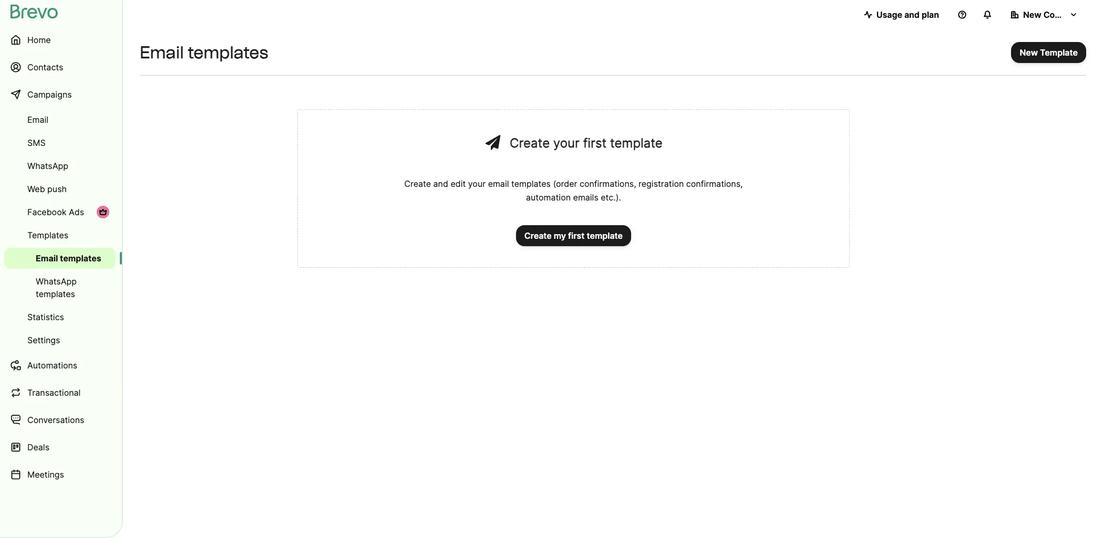 Task type: describe. For each thing, give the bounding box(es) containing it.
contacts
[[27, 62, 63, 73]]

whatsapp templates link
[[4, 271, 116, 305]]

contacts link
[[4, 55, 116, 80]]

1 confirmations, from the left
[[580, 179, 636, 189]]

whatsapp for whatsapp
[[27, 161, 68, 171]]

new company button
[[1002, 4, 1087, 25]]

facebook ads
[[27, 207, 84, 218]]

email inside email link
[[27, 115, 48, 125]]

push
[[47, 184, 67, 194]]

statistics link
[[4, 307, 116, 328]]

web push link
[[4, 179, 116, 200]]

whatsapp templates
[[36, 277, 77, 300]]

settings link
[[4, 330, 116, 351]]

meetings link
[[4, 463, 116, 488]]

first for your
[[583, 136, 607, 151]]

email inside email templates link
[[36, 253, 58, 264]]

web push
[[27, 184, 67, 194]]

whatsapp link
[[4, 156, 116, 177]]

0 vertical spatial your
[[553, 136, 580, 151]]

registration
[[639, 179, 684, 189]]

transactional
[[27, 388, 81, 398]]

transactional link
[[4, 381, 116, 406]]

home link
[[4, 27, 116, 53]]

create my first template button
[[516, 226, 631, 247]]

facebook
[[27, 207, 66, 218]]

1 vertical spatial email templates
[[36, 253, 101, 264]]

template for create your first template
[[610, 136, 663, 151]]

create for create and edit your email templates (order confirmations, registration confirmations, automation emails etc.).
[[404, 179, 431, 189]]

usage
[[877, 9, 903, 20]]

new company
[[1023, 9, 1083, 20]]

email templates link
[[4, 248, 116, 269]]

left___rvooi image
[[99, 208, 107, 217]]

sms link
[[4, 132, 116, 153]]

deals link
[[4, 435, 116, 460]]

deals
[[27, 443, 49, 453]]

my
[[554, 231, 566, 241]]

automations
[[27, 361, 77, 371]]

templates inside whatsapp templates
[[36, 289, 75, 300]]

templates
[[27, 230, 68, 241]]

meetings
[[27, 470, 64, 480]]

create my first template
[[525, 231, 623, 241]]



Task type: vqa. For each thing, say whether or not it's contained in the screenshot.
The
no



Task type: locate. For each thing, give the bounding box(es) containing it.
whatsapp
[[27, 161, 68, 171], [36, 277, 77, 287]]

first up the create and edit your email templates (order confirmations, registration confirmations, automation emails etc.).
[[583, 136, 607, 151]]

create for create my first template
[[525, 231, 552, 241]]

templates inside the create and edit your email templates (order confirmations, registration confirmations, automation emails etc.).
[[511, 179, 551, 189]]

facebook ads link
[[4, 202, 116, 223]]

0 vertical spatial and
[[905, 9, 920, 20]]

usage and plan button
[[856, 4, 948, 25]]

0 horizontal spatial email templates
[[36, 253, 101, 264]]

sms
[[27, 138, 46, 148]]

your
[[553, 136, 580, 151], [468, 179, 486, 189]]

0 vertical spatial create
[[510, 136, 550, 151]]

and
[[905, 9, 920, 20], [433, 179, 448, 189]]

create inside the create and edit your email templates (order confirmations, registration confirmations, automation emails etc.).
[[404, 179, 431, 189]]

new left company
[[1023, 9, 1042, 20]]

1 vertical spatial your
[[468, 179, 486, 189]]

your inside the create and edit your email templates (order confirmations, registration confirmations, automation emails etc.).
[[468, 179, 486, 189]]

usage and plan
[[877, 9, 939, 20]]

conversations
[[27, 415, 84, 426]]

company
[[1044, 9, 1083, 20]]

template
[[610, 136, 663, 151], [587, 231, 623, 241]]

and left plan
[[905, 9, 920, 20]]

0 vertical spatial email
[[140, 43, 184, 63]]

email
[[488, 179, 509, 189]]

0 horizontal spatial confirmations,
[[580, 179, 636, 189]]

ads
[[69, 207, 84, 218]]

whatsapp inside "link"
[[27, 161, 68, 171]]

whatsapp down email templates link
[[36, 277, 77, 287]]

(order
[[553, 179, 577, 189]]

conversations link
[[4, 408, 116, 433]]

new for new company
[[1023, 9, 1042, 20]]

new template
[[1020, 47, 1078, 58]]

new inside button
[[1020, 47, 1038, 58]]

first
[[583, 136, 607, 151], [568, 231, 585, 241]]

home
[[27, 35, 51, 45]]

0 vertical spatial whatsapp
[[27, 161, 68, 171]]

templates
[[188, 43, 268, 63], [511, 179, 551, 189], [60, 253, 101, 264], [36, 289, 75, 300]]

create for create your first template
[[510, 136, 550, 151]]

0 vertical spatial email templates
[[140, 43, 268, 63]]

automations link
[[4, 353, 116, 378]]

confirmations,
[[580, 179, 636, 189], [686, 179, 743, 189]]

1 vertical spatial email
[[27, 115, 48, 125]]

plan
[[922, 9, 939, 20]]

settings
[[27, 335, 60, 346]]

1 horizontal spatial email templates
[[140, 43, 268, 63]]

and left edit
[[433, 179, 448, 189]]

2 vertical spatial email
[[36, 253, 58, 264]]

new left template
[[1020, 47, 1038, 58]]

edit
[[451, 179, 466, 189]]

first right my
[[568, 231, 585, 241]]

2 vertical spatial create
[[525, 231, 552, 241]]

your right edit
[[468, 179, 486, 189]]

campaigns link
[[4, 82, 116, 107]]

create and edit your email templates (order confirmations, registration confirmations, automation emails etc.).
[[404, 179, 743, 203]]

create
[[510, 136, 550, 151], [404, 179, 431, 189], [525, 231, 552, 241]]

new for new template
[[1020, 47, 1038, 58]]

1 vertical spatial and
[[433, 179, 448, 189]]

web
[[27, 184, 45, 194]]

0 horizontal spatial and
[[433, 179, 448, 189]]

automation
[[526, 192, 571, 203]]

1 vertical spatial template
[[587, 231, 623, 241]]

template for create my first template
[[587, 231, 623, 241]]

template
[[1040, 47, 1078, 58]]

1 vertical spatial whatsapp
[[36, 277, 77, 287]]

1 horizontal spatial your
[[553, 136, 580, 151]]

1 horizontal spatial confirmations,
[[686, 179, 743, 189]]

templates link
[[4, 225, 116, 246]]

email
[[140, 43, 184, 63], [27, 115, 48, 125], [36, 253, 58, 264]]

statistics
[[27, 312, 64, 323]]

2 confirmations, from the left
[[686, 179, 743, 189]]

0 vertical spatial new
[[1023, 9, 1042, 20]]

etc.).
[[601, 192, 621, 203]]

template inside 'button'
[[587, 231, 623, 241]]

create inside 'button'
[[525, 231, 552, 241]]

1 vertical spatial first
[[568, 231, 585, 241]]

0 horizontal spatial your
[[468, 179, 486, 189]]

your up (order
[[553, 136, 580, 151]]

whatsapp up web push
[[27, 161, 68, 171]]

email link
[[4, 109, 116, 130]]

1 vertical spatial new
[[1020, 47, 1038, 58]]

1 horizontal spatial and
[[905, 9, 920, 20]]

email templates
[[140, 43, 268, 63], [36, 253, 101, 264]]

0 vertical spatial template
[[610, 136, 663, 151]]

new inside button
[[1023, 9, 1042, 20]]

new template button
[[1012, 42, 1087, 63]]

and inside the create and edit your email templates (order confirmations, registration confirmations, automation emails etc.).
[[433, 179, 448, 189]]

first inside create my first template 'button'
[[568, 231, 585, 241]]

template down etc.).
[[587, 231, 623, 241]]

first for my
[[568, 231, 585, 241]]

emails
[[573, 192, 599, 203]]

whatsapp for whatsapp templates
[[36, 277, 77, 287]]

and for create
[[433, 179, 448, 189]]

and inside 'usage and plan' button
[[905, 9, 920, 20]]

0 vertical spatial first
[[583, 136, 607, 151]]

template up registration
[[610, 136, 663, 151]]

create your first template
[[510, 136, 663, 151]]

campaigns
[[27, 89, 72, 100]]

1 vertical spatial create
[[404, 179, 431, 189]]

and for usage
[[905, 9, 920, 20]]

new
[[1023, 9, 1042, 20], [1020, 47, 1038, 58]]



